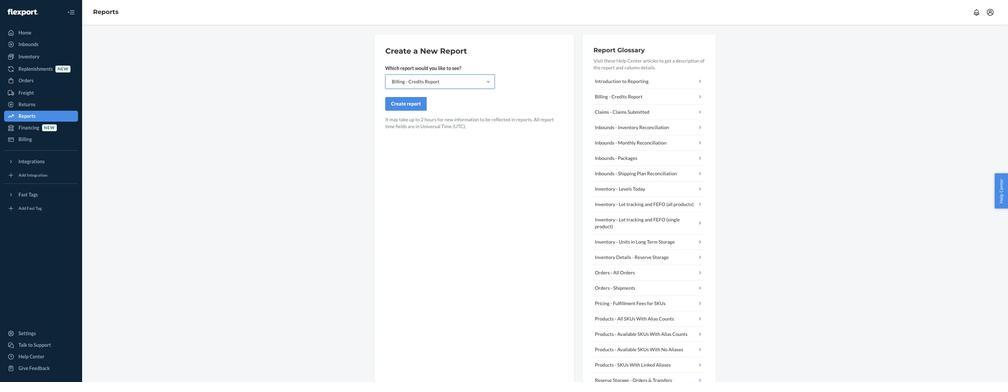 Task type: describe. For each thing, give the bounding box(es) containing it.
submitted
[[628, 109, 649, 115]]

skus for products - available skus with no aliases
[[637, 347, 649, 353]]

inventory - lot tracking and fefo (single product)
[[595, 217, 680, 230]]

report inside 'it may take up to 2 hours for new information to be reflected in reports. all report time fields are in universal time (utc).'
[[540, 117, 554, 122]]

to inside talk to support button
[[28, 343, 33, 348]]

shipping
[[618, 171, 636, 177]]

center inside help center button
[[998, 179, 1004, 193]]

inbounds - monthly reconciliation button
[[593, 135, 705, 151]]

tracking for (single
[[627, 217, 644, 223]]

- for inbounds - monthly reconciliation button
[[615, 140, 617, 146]]

inventory - units in long term storage button
[[593, 235, 705, 250]]

create for create a new report
[[385, 47, 411, 56]]

all for orders
[[613, 270, 619, 276]]

- for the inventory - lot tracking and fefo (all products) button at the right bottom of the page
[[616, 202, 618, 207]]

claims - claims submitted
[[595, 109, 649, 115]]

inbounds - monthly reconciliation
[[595, 140, 667, 146]]

products - available skus with alias counts
[[595, 332, 688, 337]]

introduction
[[595, 78, 621, 84]]

skus inside button
[[654, 301, 666, 307]]

billing inside 'button'
[[595, 94, 608, 100]]

create report button
[[385, 97, 427, 111]]

inbounds for inbounds
[[18, 41, 38, 47]]

integrations button
[[4, 156, 78, 167]]

and inside visit these help center articles to get a description of the report and column details.
[[616, 65, 623, 70]]

skus down products - available skus with no aliases
[[617, 362, 629, 368]]

report down you
[[425, 79, 439, 85]]

- for inbounds - shipping plan reconciliation button at the right
[[615, 171, 617, 177]]

description
[[676, 58, 699, 64]]

0 vertical spatial storage
[[658, 239, 675, 245]]

report up these
[[593, 47, 616, 54]]

lot for inventory - lot tracking and fefo (single product)
[[619, 217, 626, 223]]

reports.
[[516, 117, 533, 122]]

0 vertical spatial billing - credits report
[[392, 79, 439, 85]]

talk to support
[[18, 343, 51, 348]]

inbounds link
[[4, 39, 78, 50]]

0 horizontal spatial reports link
[[4, 111, 78, 122]]

billing link
[[4, 134, 78, 145]]

create a new report
[[385, 47, 467, 56]]

report inside 'button'
[[628, 94, 642, 100]]

1 vertical spatial aliases
[[656, 362, 671, 368]]

home
[[18, 30, 31, 36]]

linked
[[641, 362, 655, 368]]

orders - all orders
[[595, 270, 635, 276]]

0 vertical spatial a
[[413, 47, 418, 56]]

be
[[485, 117, 491, 122]]

report glossary
[[593, 47, 645, 54]]

0 vertical spatial credits
[[408, 79, 424, 85]]

inbounds - packages button
[[593, 151, 705, 166]]

would
[[415, 65, 428, 71]]

introduction to reporting button
[[593, 74, 705, 89]]

open notifications image
[[972, 8, 981, 16]]

create report
[[391, 101, 421, 107]]

home link
[[4, 27, 78, 38]]

fefo for (all
[[653, 202, 665, 207]]

- for products - available skus with no aliases button
[[615, 347, 616, 353]]

the
[[593, 65, 600, 70]]

- for inventory - lot tracking and fefo (single product) button
[[616, 217, 618, 223]]

- for orders - shipments button
[[611, 285, 612, 291]]

1 claims from the left
[[595, 109, 609, 115]]

visit these help center articles to get a description of the report and column details.
[[593, 58, 705, 70]]

1 vertical spatial in
[[416, 124, 419, 129]]

help inside visit these help center articles to get a description of the report and column details.
[[616, 58, 626, 64]]

hours
[[424, 117, 436, 122]]

you
[[429, 65, 437, 71]]

inbounds - inventory reconciliation
[[595, 125, 669, 130]]

pricing
[[595, 301, 609, 307]]

help inside button
[[998, 194, 1004, 204]]

(single
[[666, 217, 680, 223]]

- right details
[[632, 255, 634, 260]]

counts for products - available skus with alias counts
[[672, 332, 688, 337]]

inventory for inventory - lot tracking and fefo (single product)
[[595, 217, 615, 223]]

help center inside button
[[998, 179, 1004, 204]]

integrations
[[18, 159, 45, 165]]

orders up shipments
[[620, 270, 635, 276]]

talk to support button
[[4, 340, 78, 351]]

products - all skus with alias counts
[[595, 316, 674, 322]]

reconciliation inside button
[[647, 171, 677, 177]]

tag
[[35, 206, 42, 211]]

inventory for inventory details - reserve storage
[[595, 255, 615, 260]]

new for financing
[[44, 125, 55, 131]]

add fast tag
[[18, 206, 42, 211]]

visit
[[593, 58, 603, 64]]

support
[[34, 343, 51, 348]]

products - available skus with no aliases
[[595, 347, 683, 353]]

flexport logo image
[[8, 9, 38, 16]]

products - skus with linked aliases
[[595, 362, 671, 368]]

available for products - available skus with alias counts
[[617, 332, 637, 337]]

inventory details - reserve storage button
[[593, 250, 705, 266]]

settings link
[[4, 328, 78, 339]]

with inside 'products - skus with linked aliases' button
[[630, 362, 640, 368]]

all for products
[[617, 316, 623, 322]]

universal
[[420, 124, 440, 129]]

with for products - available skus with alias counts
[[650, 332, 660, 337]]

(utc).
[[453, 124, 466, 129]]

products - skus with linked aliases button
[[593, 358, 705, 373]]

in inside button
[[631, 239, 635, 245]]

claims - claims submitted button
[[593, 105, 705, 120]]

pricing - fulfillment fees for skus button
[[593, 296, 705, 312]]

reporting
[[628, 78, 649, 84]]

fast tags button
[[4, 190, 78, 201]]

levels
[[619, 186, 632, 192]]

are
[[408, 124, 415, 129]]

all inside 'it may take up to 2 hours for new information to be reflected in reports. all report time fields are in universal time (utc).'
[[534, 117, 539, 122]]

give feedback button
[[4, 363, 78, 374]]

inbounds for inbounds - shipping plan reconciliation
[[595, 171, 614, 177]]

alias for products - all skus with alias counts
[[648, 316, 658, 322]]

products for products - available skus with no aliases
[[595, 347, 614, 353]]

to inside introduction to reporting button
[[622, 78, 627, 84]]

orders - shipments button
[[593, 281, 705, 296]]

which
[[385, 65, 399, 71]]

alias for products - available skus with alias counts
[[661, 332, 671, 337]]

no
[[661, 347, 668, 353]]

plan
[[637, 171, 646, 177]]

counts for products - all skus with alias counts
[[659, 316, 674, 322]]

give feedback
[[18, 366, 50, 372]]

units
[[619, 239, 630, 245]]

information
[[454, 117, 479, 122]]

inventory - levels today button
[[593, 182, 705, 197]]

financing
[[18, 125, 39, 131]]

to right like
[[447, 65, 451, 71]]

available for products - available skus with no aliases
[[617, 347, 637, 353]]

of
[[700, 58, 705, 64]]

and for inventory - lot tracking and fefo (all products)
[[645, 202, 652, 207]]

inventory details - reserve storage
[[595, 255, 669, 260]]

products - available skus with alias counts button
[[593, 327, 705, 343]]



Task type: locate. For each thing, give the bounding box(es) containing it.
1 vertical spatial help
[[998, 194, 1004, 204]]

reports
[[93, 8, 118, 16], [18, 113, 36, 119]]

orders up pricing
[[595, 285, 610, 291]]

0 vertical spatial in
[[511, 117, 515, 122]]

1 vertical spatial counts
[[672, 332, 688, 337]]

with left "linked"
[[630, 362, 640, 368]]

fast tags
[[18, 192, 38, 198]]

help center link
[[4, 352, 78, 363]]

alias
[[648, 316, 658, 322], [661, 332, 671, 337]]

create
[[385, 47, 411, 56], [391, 101, 406, 107]]

to left be
[[480, 117, 484, 122]]

credits
[[408, 79, 424, 85], [611, 94, 627, 100]]

(all
[[666, 202, 673, 207]]

claims
[[595, 109, 609, 115], [612, 109, 627, 115]]

reconciliation down the inbounds - packages button at the top
[[647, 171, 677, 177]]

fefo inside inventory - lot tracking and fefo (single product)
[[653, 217, 665, 223]]

details
[[616, 255, 631, 260]]

billing
[[392, 79, 405, 85], [595, 94, 608, 100], [18, 137, 32, 142]]

with inside products - available skus with no aliases button
[[650, 347, 660, 353]]

0 vertical spatial tracking
[[627, 202, 644, 207]]

0 vertical spatial billing
[[392, 79, 405, 85]]

in
[[511, 117, 515, 122], [416, 124, 419, 129], [631, 239, 635, 245]]

new inside 'it may take up to 2 hours for new information to be reflected in reports. all report time fields are in universal time (utc).'
[[445, 117, 453, 122]]

1 vertical spatial tracking
[[627, 217, 644, 223]]

reconciliation for inbounds - inventory reconciliation
[[639, 125, 669, 130]]

inventory up orders - all orders
[[595, 255, 615, 260]]

create up may
[[391, 101, 406, 107]]

inbounds up inbounds - packages
[[595, 140, 614, 146]]

with for products - all skus with alias counts
[[636, 316, 647, 322]]

fast left tag
[[27, 206, 35, 211]]

1 vertical spatial lot
[[619, 217, 626, 223]]

1 available from the top
[[617, 332, 637, 337]]

long
[[636, 239, 646, 245]]

1 horizontal spatial reports
[[93, 8, 118, 16]]

1 vertical spatial reconciliation
[[637, 140, 667, 146]]

- down claims - claims submitted
[[615, 125, 617, 130]]

products inside 'products - skus with linked aliases' button
[[595, 362, 614, 368]]

- for inventory - levels today button
[[616, 186, 618, 192]]

- down products - available skus with no aliases
[[615, 362, 616, 368]]

tracking for (all
[[627, 202, 644, 207]]

tracking
[[627, 202, 644, 207], [627, 217, 644, 223]]

0 horizontal spatial a
[[413, 47, 418, 56]]

orders for orders
[[18, 78, 34, 83]]

report inside visit these help center articles to get a description of the report and column details.
[[601, 65, 615, 70]]

2 vertical spatial all
[[617, 316, 623, 322]]

1 horizontal spatial in
[[511, 117, 515, 122]]

1 horizontal spatial credits
[[611, 94, 627, 100]]

1 tracking from the top
[[627, 202, 644, 207]]

2 horizontal spatial in
[[631, 239, 635, 245]]

1 horizontal spatial new
[[58, 67, 68, 72]]

help
[[616, 58, 626, 64], [998, 194, 1004, 204], [18, 354, 29, 360]]

available down products - all skus with alias counts
[[617, 332, 637, 337]]

for right fees
[[647, 301, 653, 307]]

lot for inventory - lot tracking and fefo (all products)
[[619, 202, 626, 207]]

inventory up monthly
[[618, 125, 638, 130]]

products for products - all skus with alias counts
[[595, 316, 614, 322]]

all right reports.
[[534, 117, 539, 122]]

1 fefo from the top
[[653, 202, 665, 207]]

it
[[385, 117, 389, 122]]

inbounds for inbounds - monthly reconciliation
[[595, 140, 614, 146]]

- down products - all skus with alias counts
[[615, 332, 616, 337]]

talk
[[18, 343, 27, 348]]

skus down orders - shipments button
[[654, 301, 666, 307]]

0 vertical spatial center
[[627, 58, 642, 64]]

freight link
[[4, 88, 78, 99]]

products - all skus with alias counts button
[[593, 312, 705, 327]]

a inside visit these help center articles to get a description of the report and column details.
[[672, 58, 675, 64]]

1 vertical spatial billing - credits report
[[595, 94, 642, 100]]

1 vertical spatial all
[[613, 270, 619, 276]]

- for products - available skus with alias counts button
[[615, 332, 616, 337]]

add integration
[[18, 173, 48, 178]]

2 products from the top
[[595, 332, 614, 337]]

credits down the would
[[408, 79, 424, 85]]

inventory down inventory - levels today
[[595, 202, 615, 207]]

up
[[409, 117, 414, 122]]

inbounds down claims - claims submitted
[[595, 125, 614, 130]]

0 vertical spatial fefo
[[653, 202, 665, 207]]

to inside visit these help center articles to get a description of the report and column details.
[[659, 58, 664, 64]]

orders for orders - all orders
[[595, 270, 610, 276]]

for
[[437, 117, 444, 122], [647, 301, 653, 307]]

2 tracking from the top
[[627, 217, 644, 223]]

1 vertical spatial for
[[647, 301, 653, 307]]

create inside "create report" button
[[391, 101, 406, 107]]

fulfillment
[[613, 301, 636, 307]]

2 vertical spatial new
[[44, 125, 55, 131]]

1 vertical spatial billing
[[595, 94, 608, 100]]

report
[[440, 47, 467, 56], [593, 47, 616, 54], [425, 79, 439, 85], [628, 94, 642, 100]]

tracking inside inventory - lot tracking and fefo (single product)
[[627, 217, 644, 223]]

details.
[[641, 65, 656, 70]]

skus down products - available skus with alias counts
[[637, 347, 649, 353]]

1 add from the top
[[18, 173, 26, 178]]

credits inside 'button'
[[611, 94, 627, 100]]

and down inventory - levels today button
[[645, 202, 652, 207]]

reconciliation for inbounds - monthly reconciliation
[[637, 140, 667, 146]]

inventory down product) at bottom
[[595, 239, 615, 245]]

report down these
[[601, 65, 615, 70]]

new up the time
[[445, 117, 453, 122]]

lot up units
[[619, 217, 626, 223]]

fefo for (single
[[653, 217, 665, 223]]

orders link
[[4, 75, 78, 86]]

0 vertical spatial reports
[[93, 8, 118, 16]]

0 horizontal spatial new
[[44, 125, 55, 131]]

with inside products - all skus with alias counts button
[[636, 316, 647, 322]]

and inside inventory - lot tracking and fefo (single product)
[[645, 217, 652, 223]]

2 horizontal spatial center
[[998, 179, 1004, 193]]

take
[[399, 117, 408, 122]]

skus for products - all skus with alias counts
[[624, 316, 635, 322]]

a right get
[[672, 58, 675, 64]]

report left the would
[[400, 65, 414, 71]]

inventory for inventory - units in long term storage
[[595, 239, 615, 245]]

which report would you like to see?
[[385, 65, 461, 71]]

inventory - lot tracking and fefo (single product) button
[[593, 212, 705, 235]]

0 vertical spatial reconciliation
[[639, 125, 669, 130]]

and for inventory - lot tracking and fefo (single product)
[[645, 217, 652, 223]]

0 vertical spatial alias
[[648, 316, 658, 322]]

1 vertical spatial available
[[617, 347, 637, 353]]

for up the time
[[437, 117, 444, 122]]

product)
[[595, 224, 613, 230]]

new
[[420, 47, 438, 56]]

inbounds - packages
[[595, 155, 637, 161]]

0 horizontal spatial billing
[[18, 137, 32, 142]]

to left 2
[[415, 117, 420, 122]]

fast left tags
[[18, 192, 28, 198]]

inbounds down the home
[[18, 41, 38, 47]]

inventory up product) at bottom
[[595, 217, 615, 223]]

a
[[413, 47, 418, 56], [672, 58, 675, 64]]

and down the inventory - lot tracking and fefo (all products) button at the right bottom of the page
[[645, 217, 652, 223]]

2 fefo from the top
[[653, 217, 665, 223]]

- left 'levels'
[[616, 186, 618, 192]]

- for billing - credits report 'button'
[[609, 94, 611, 100]]

in right are
[[416, 124, 419, 129]]

- for pricing - fulfillment fees for skus button
[[610, 301, 612, 307]]

2 vertical spatial and
[[645, 217, 652, 223]]

0 vertical spatial reports link
[[93, 8, 118, 16]]

- left shipments
[[611, 285, 612, 291]]

to left get
[[659, 58, 664, 64]]

2 vertical spatial center
[[30, 354, 44, 360]]

help center
[[998, 179, 1004, 204], [18, 354, 44, 360]]

0 horizontal spatial help center
[[18, 354, 44, 360]]

1 vertical spatial storage
[[653, 255, 669, 260]]

- left units
[[616, 239, 618, 245]]

2 vertical spatial reconciliation
[[647, 171, 677, 177]]

with inside products - available skus with alias counts button
[[650, 332, 660, 337]]

lot down inventory - levels today
[[619, 202, 626, 207]]

1 vertical spatial alias
[[661, 332, 671, 337]]

alias down pricing - fulfillment fees for skus button
[[648, 316, 658, 322]]

- left packages
[[615, 155, 617, 161]]

2 horizontal spatial billing
[[595, 94, 608, 100]]

1 vertical spatial fefo
[[653, 217, 665, 223]]

1 horizontal spatial reports link
[[93, 8, 118, 16]]

freight
[[18, 90, 34, 96]]

reflected
[[491, 117, 510, 122]]

1 lot from the top
[[619, 202, 626, 207]]

- up products - skus with linked aliases
[[615, 347, 616, 353]]

with down fees
[[636, 316, 647, 322]]

- for products - all skus with alias counts button
[[615, 316, 616, 322]]

report
[[601, 65, 615, 70], [400, 65, 414, 71], [407, 101, 421, 107], [540, 117, 554, 122]]

these
[[604, 58, 615, 64]]

1 vertical spatial create
[[391, 101, 406, 107]]

all down 'fulfillment' at the right bottom of page
[[617, 316, 623, 322]]

inventory link
[[4, 51, 78, 62]]

inbounds for inbounds - packages
[[595, 155, 614, 161]]

2 horizontal spatial new
[[445, 117, 453, 122]]

skus down pricing - fulfillment fees for skus
[[624, 316, 635, 322]]

- inside 'button'
[[609, 94, 611, 100]]

0 horizontal spatial alias
[[648, 316, 658, 322]]

- up orders - shipments
[[611, 270, 612, 276]]

0 vertical spatial add
[[18, 173, 26, 178]]

1 horizontal spatial a
[[672, 58, 675, 64]]

column
[[624, 65, 640, 70]]

with left the no
[[650, 347, 660, 353]]

close navigation image
[[67, 8, 75, 16]]

1 horizontal spatial alias
[[661, 332, 671, 337]]

1 vertical spatial center
[[998, 179, 1004, 193]]

add down fast tags at the left of page
[[18, 206, 26, 211]]

fields
[[396, 124, 407, 129]]

billing - credits report button
[[593, 89, 705, 105]]

0 horizontal spatial for
[[437, 117, 444, 122]]

orders for orders - shipments
[[595, 285, 610, 291]]

products for products - available skus with alias counts
[[595, 332, 614, 337]]

orders - all orders button
[[593, 266, 705, 281]]

- for 'products - skus with linked aliases' button
[[615, 362, 616, 368]]

give
[[18, 366, 28, 372]]

new for replenishments
[[58, 67, 68, 72]]

- down 'fulfillment' at the right bottom of page
[[615, 316, 616, 322]]

1 vertical spatial credits
[[611, 94, 627, 100]]

inventory inside button
[[595, 202, 615, 207]]

create for create report
[[391, 101, 406, 107]]

1 horizontal spatial claims
[[612, 109, 627, 115]]

0 vertical spatial lot
[[619, 202, 626, 207]]

products inside products - available skus with alias counts button
[[595, 332, 614, 337]]

0 vertical spatial for
[[437, 117, 444, 122]]

glossary
[[617, 47, 645, 54]]

time
[[385, 124, 395, 129]]

inbounds for inbounds - inventory reconciliation
[[595, 125, 614, 130]]

tracking down today
[[627, 202, 644, 207]]

orders - shipments
[[595, 285, 635, 291]]

for inside 'it may take up to 2 hours for new information to be reflected in reports. all report time fields are in universal time (utc).'
[[437, 117, 444, 122]]

all up orders - shipments
[[613, 270, 619, 276]]

inbounds inside "button"
[[595, 125, 614, 130]]

fees
[[636, 301, 646, 307]]

claims down introduction
[[595, 109, 609, 115]]

today
[[633, 186, 645, 192]]

4 products from the top
[[595, 362, 614, 368]]

0 vertical spatial fast
[[18, 192, 28, 198]]

2 vertical spatial billing
[[18, 137, 32, 142]]

articles
[[643, 58, 658, 64]]

products for products - skus with linked aliases
[[595, 362, 614, 368]]

0 horizontal spatial in
[[416, 124, 419, 129]]

storage right term
[[658, 239, 675, 245]]

and inside button
[[645, 202, 652, 207]]

1 vertical spatial new
[[445, 117, 453, 122]]

0 horizontal spatial center
[[30, 354, 44, 360]]

billing - credits report
[[392, 79, 439, 85], [595, 94, 642, 100]]

0 vertical spatial new
[[58, 67, 68, 72]]

for inside button
[[647, 301, 653, 307]]

billing - credits report inside 'button'
[[595, 94, 642, 100]]

inbounds inside button
[[595, 140, 614, 146]]

claims left submitted
[[612, 109, 627, 115]]

0 vertical spatial help
[[616, 58, 626, 64]]

- left monthly
[[615, 140, 617, 146]]

- down introduction
[[609, 94, 611, 100]]

0 vertical spatial available
[[617, 332, 637, 337]]

inbounds left packages
[[595, 155, 614, 161]]

0 horizontal spatial help
[[18, 354, 29, 360]]

0 vertical spatial aliases
[[668, 347, 683, 353]]

open account menu image
[[986, 8, 994, 16]]

billing down "financing"
[[18, 137, 32, 142]]

- up inventory - units in long term storage at right
[[616, 217, 618, 223]]

tracking inside button
[[627, 202, 644, 207]]

inventory for inventory - levels today
[[595, 186, 615, 192]]

inventory inside inventory - lot tracking and fefo (single product)
[[595, 217, 615, 223]]

1 vertical spatial reports
[[18, 113, 36, 119]]

inventory - lot tracking and fefo (all products)
[[595, 202, 694, 207]]

3 products from the top
[[595, 347, 614, 353]]

1 horizontal spatial center
[[627, 58, 642, 64]]

1 products from the top
[[595, 316, 614, 322]]

in left long
[[631, 239, 635, 245]]

inventory inside button
[[595, 186, 615, 192]]

2 vertical spatial in
[[631, 239, 635, 245]]

report up see? in the top of the page
[[440, 47, 467, 56]]

aliases right the no
[[668, 347, 683, 353]]

new up orders link
[[58, 67, 68, 72]]

orders up orders - shipments
[[595, 270, 610, 276]]

- for the inbounds - packages button at the top
[[615, 155, 617, 161]]

lot inside inventory - lot tracking and fefo (single product)
[[619, 217, 626, 223]]

- left shipping
[[615, 171, 617, 177]]

billing down introduction
[[595, 94, 608, 100]]

reserve
[[635, 255, 652, 260]]

inventory - lot tracking and fefo (all products) button
[[593, 197, 705, 212]]

shipments
[[613, 285, 635, 291]]

with down products - all skus with alias counts button
[[650, 332, 660, 337]]

fefo inside button
[[653, 202, 665, 207]]

inventory - units in long term storage
[[595, 239, 675, 245]]

- for inventory - units in long term storage button
[[616, 239, 618, 245]]

pricing - fulfillment fees for skus
[[595, 301, 666, 307]]

1 vertical spatial a
[[672, 58, 675, 64]]

0 horizontal spatial billing - credits report
[[392, 79, 439, 85]]

aliases
[[668, 347, 683, 353], [656, 362, 671, 368]]

alias up the no
[[661, 332, 671, 337]]

1 vertical spatial and
[[645, 202, 652, 207]]

2 claims from the left
[[612, 109, 627, 115]]

reports link
[[93, 8, 118, 16], [4, 111, 78, 122]]

2 available from the top
[[617, 347, 637, 353]]

center inside visit these help center articles to get a description of the report and column details.
[[627, 58, 642, 64]]

inbounds - inventory reconciliation button
[[593, 120, 705, 135]]

to right talk
[[28, 343, 33, 348]]

reconciliation
[[639, 125, 669, 130], [637, 140, 667, 146], [647, 171, 677, 177]]

lot inside button
[[619, 202, 626, 207]]

- for orders - all orders button
[[611, 270, 612, 276]]

returns link
[[4, 99, 78, 110]]

1 horizontal spatial billing - credits report
[[595, 94, 642, 100]]

tracking down inventory - lot tracking and fefo (all products) in the right bottom of the page
[[627, 217, 644, 223]]

inventory - levels today
[[595, 186, 645, 192]]

reconciliation inside button
[[637, 140, 667, 146]]

report right reports.
[[540, 117, 554, 122]]

reconciliation down inbounds - inventory reconciliation "button" at the right
[[637, 140, 667, 146]]

0 horizontal spatial claims
[[595, 109, 609, 115]]

report up up at the top left of page
[[407, 101, 421, 107]]

fast inside dropdown button
[[18, 192, 28, 198]]

skus up products - available skus with no aliases
[[637, 332, 649, 337]]

add left integration
[[18, 173, 26, 178]]

see?
[[452, 65, 461, 71]]

1 vertical spatial help center
[[18, 354, 44, 360]]

inventory for inventory - lot tracking and fefo (all products)
[[595, 202, 615, 207]]

2 lot from the top
[[619, 217, 626, 223]]

2
[[421, 117, 424, 122]]

and left column
[[616, 65, 623, 70]]

storage
[[658, 239, 675, 245], [653, 255, 669, 260]]

to left reporting
[[622, 78, 627, 84]]

1 horizontal spatial help
[[616, 58, 626, 64]]

0 horizontal spatial reports
[[18, 113, 36, 119]]

reconciliation down the "claims - claims submitted" button
[[639, 125, 669, 130]]

billing down which
[[392, 79, 405, 85]]

- inside "button"
[[615, 125, 617, 130]]

- down which report would you like to see?
[[406, 79, 407, 85]]

aliases right "linked"
[[656, 362, 671, 368]]

1 horizontal spatial for
[[647, 301, 653, 307]]

0 vertical spatial and
[[616, 65, 623, 70]]

reconciliation inside "button"
[[639, 125, 669, 130]]

1 horizontal spatial billing
[[392, 79, 405, 85]]

inventory inside "button"
[[618, 125, 638, 130]]

inventory up replenishments
[[18, 54, 39, 60]]

orders up freight
[[18, 78, 34, 83]]

fefo left (all
[[653, 202, 665, 207]]

- inside inventory - lot tracking and fefo (single product)
[[616, 217, 618, 223]]

add for add fast tag
[[18, 206, 26, 211]]

- up inbounds - inventory reconciliation
[[610, 109, 612, 115]]

- right pricing
[[610, 301, 612, 307]]

report inside button
[[407, 101, 421, 107]]

fefo left the (single
[[653, 217, 665, 223]]

- for inbounds - inventory reconciliation "button" at the right
[[615, 125, 617, 130]]

0 horizontal spatial credits
[[408, 79, 424, 85]]

report down reporting
[[628, 94, 642, 100]]

1 vertical spatial fast
[[27, 206, 35, 211]]

inventory left 'levels'
[[595, 186, 615, 192]]

add fast tag link
[[4, 203, 78, 214]]

2 add from the top
[[18, 206, 26, 211]]

introduction to reporting
[[595, 78, 649, 84]]

add for add integration
[[18, 173, 26, 178]]

1 vertical spatial add
[[18, 206, 26, 211]]

with for products - available skus with no aliases
[[650, 347, 660, 353]]

- for the "claims - claims submitted" button
[[610, 109, 612, 115]]

products inside products - available skus with no aliases button
[[595, 347, 614, 353]]

center inside help center link
[[30, 354, 44, 360]]

inventory for inventory
[[18, 54, 39, 60]]

0 vertical spatial counts
[[659, 316, 674, 322]]

available up products - skus with linked aliases
[[617, 347, 637, 353]]

add integration link
[[4, 170, 78, 181]]

may
[[389, 117, 398, 122]]

new up billing link
[[44, 125, 55, 131]]

tags
[[29, 192, 38, 198]]

1 horizontal spatial help center
[[998, 179, 1004, 204]]

credits down introduction to reporting
[[611, 94, 627, 100]]

0 vertical spatial help center
[[998, 179, 1004, 204]]

2 vertical spatial help
[[18, 354, 29, 360]]

0 vertical spatial all
[[534, 117, 539, 122]]

billing - credits report down the would
[[392, 79, 439, 85]]

1 vertical spatial reports link
[[4, 111, 78, 122]]

create up which
[[385, 47, 411, 56]]

2 horizontal spatial help
[[998, 194, 1004, 204]]

skus for products - available skus with alias counts
[[637, 332, 649, 337]]

to
[[659, 58, 664, 64], [447, 65, 451, 71], [622, 78, 627, 84], [415, 117, 420, 122], [480, 117, 484, 122], [28, 343, 33, 348]]

get
[[665, 58, 671, 64]]

0 vertical spatial create
[[385, 47, 411, 56]]

available
[[617, 332, 637, 337], [617, 347, 637, 353]]

products inside products - all skus with alias counts button
[[595, 316, 614, 322]]



Task type: vqa. For each thing, say whether or not it's contained in the screenshot.
Orders - Shipments
yes



